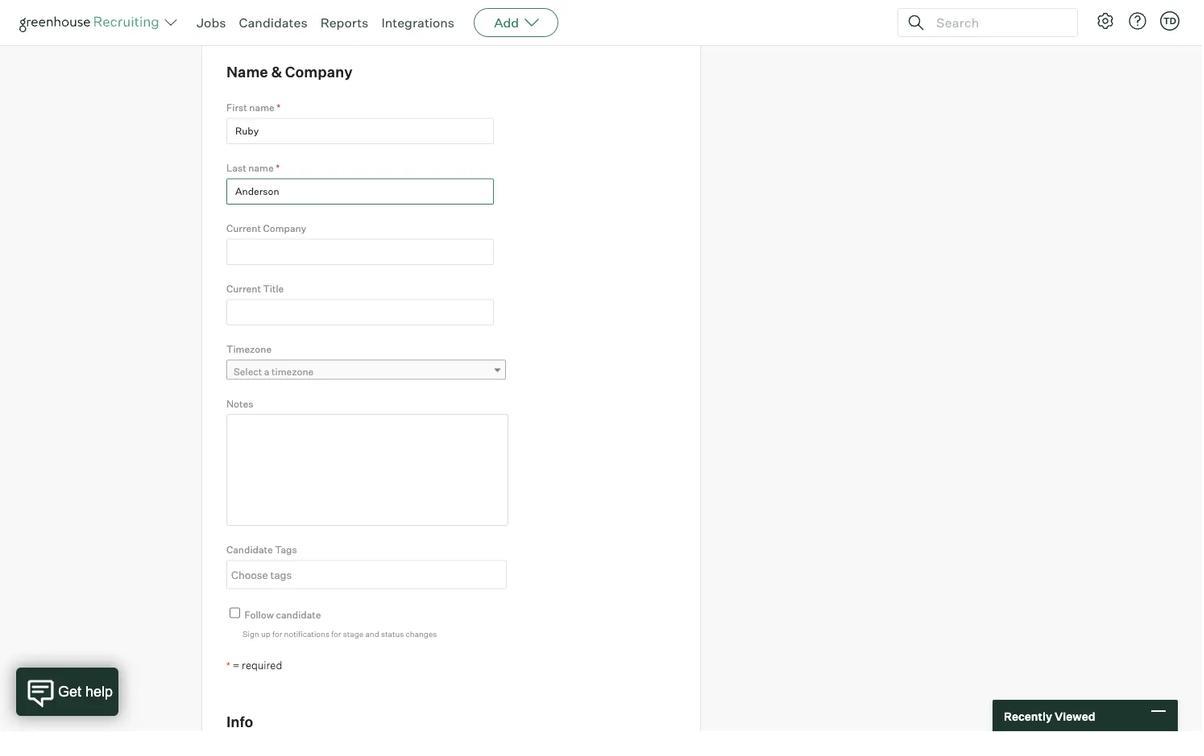 Task type: locate. For each thing, give the bounding box(es) containing it.
Follow candidate checkbox
[[230, 608, 240, 619]]

current left the title
[[227, 283, 261, 295]]

Search text field
[[933, 11, 1063, 34]]

reports
[[321, 15, 369, 31]]

current company
[[227, 223, 307, 235]]

2 current from the top
[[227, 283, 261, 295]]

company right "&" on the top left
[[285, 63, 353, 81]]

for left stage
[[332, 629, 341, 639]]

current
[[227, 223, 261, 235], [227, 283, 261, 295]]

for right up
[[273, 629, 283, 639]]

name right first
[[249, 102, 275, 114]]

td
[[1164, 15, 1177, 26]]

add
[[494, 15, 519, 31]]

&
[[271, 63, 282, 81]]

changes
[[406, 629, 437, 639]]

reports link
[[321, 15, 369, 31]]

td button
[[1161, 11, 1180, 31]]

integrations
[[382, 15, 455, 31]]

0 vertical spatial *
[[277, 102, 281, 114]]

* for last name *
[[276, 162, 280, 174]]

candidates
[[239, 15, 308, 31]]

2 for from the left
[[332, 629, 341, 639]]

follow
[[245, 609, 274, 621]]

* left =
[[227, 660, 230, 672]]

integrations link
[[382, 15, 455, 31]]

None text field
[[227, 179, 494, 205], [227, 299, 494, 326], [227, 179, 494, 205], [227, 299, 494, 326]]

configure image
[[1097, 11, 1116, 31]]

candidate tags
[[227, 544, 297, 556]]

select a timezone
[[234, 366, 314, 378]]

2 vertical spatial *
[[227, 660, 230, 672]]

current for current title
[[227, 283, 261, 295]]

company
[[285, 63, 353, 81], [263, 223, 307, 235]]

1 horizontal spatial for
[[332, 629, 341, 639]]

add button
[[474, 8, 559, 37]]

* right "last"
[[276, 162, 280, 174]]

name right "last"
[[249, 162, 274, 174]]

* down "&" on the top left
[[277, 102, 281, 114]]

name
[[227, 63, 268, 81]]

0 horizontal spatial for
[[273, 629, 283, 639]]

for
[[273, 629, 283, 639], [332, 629, 341, 639]]

1 current from the top
[[227, 223, 261, 235]]

1 vertical spatial current
[[227, 283, 261, 295]]

info
[[227, 713, 254, 732]]

1 vertical spatial *
[[276, 162, 280, 174]]

None text field
[[227, 118, 494, 144], [227, 239, 494, 265], [227, 562, 502, 588], [227, 118, 494, 144], [227, 239, 494, 265], [227, 562, 502, 588]]

notes
[[227, 398, 253, 410]]

name for first
[[249, 102, 275, 114]]

a
[[264, 366, 270, 378]]

1 for from the left
[[273, 629, 283, 639]]

select a timezone link
[[227, 360, 506, 383]]

company up the title
[[263, 223, 307, 235]]

current down "last"
[[227, 223, 261, 235]]

1 vertical spatial name
[[249, 162, 274, 174]]

jobs link
[[197, 15, 226, 31]]

*
[[277, 102, 281, 114], [276, 162, 280, 174], [227, 660, 230, 672]]

0 vertical spatial company
[[285, 63, 353, 81]]

jobs
[[197, 15, 226, 31]]

and
[[366, 629, 380, 639]]

name
[[249, 102, 275, 114], [249, 162, 274, 174]]

0 vertical spatial current
[[227, 223, 261, 235]]

notifications
[[284, 629, 330, 639]]

last name *
[[227, 162, 280, 174]]

stage
[[343, 629, 364, 639]]

0 vertical spatial name
[[249, 102, 275, 114]]

* = required
[[227, 659, 282, 672]]



Task type: vqa. For each thing, say whether or not it's contained in the screenshot.
Select a timezone link
yes



Task type: describe. For each thing, give the bounding box(es) containing it.
1 vertical spatial company
[[263, 223, 307, 235]]

first name *
[[227, 102, 281, 114]]

* for first name *
[[277, 102, 281, 114]]

timezone
[[272, 366, 314, 378]]

status
[[381, 629, 404, 639]]

* inside * = required
[[227, 660, 230, 672]]

follow candidate
[[245, 609, 321, 621]]

viewed
[[1055, 710, 1096, 724]]

recently viewed
[[1005, 710, 1096, 724]]

tags
[[275, 544, 297, 556]]

sign
[[243, 629, 259, 639]]

last
[[227, 162, 246, 174]]

required
[[242, 659, 282, 672]]

candidates link
[[239, 15, 308, 31]]

Notes text field
[[227, 414, 509, 526]]

title
[[263, 283, 284, 295]]

first
[[227, 102, 247, 114]]

td button
[[1158, 8, 1184, 34]]

candidate
[[276, 609, 321, 621]]

select
[[234, 366, 262, 378]]

candidate
[[227, 544, 273, 556]]

timezone
[[227, 343, 272, 355]]

name for last
[[249, 162, 274, 174]]

current for current company
[[227, 223, 261, 235]]

name & company
[[227, 63, 353, 81]]

current title
[[227, 283, 284, 295]]

=
[[233, 659, 240, 672]]

sign up for notifications for stage and status changes
[[243, 629, 437, 639]]

recently
[[1005, 710, 1053, 724]]

up
[[261, 629, 271, 639]]

greenhouse recruiting image
[[19, 13, 164, 32]]



